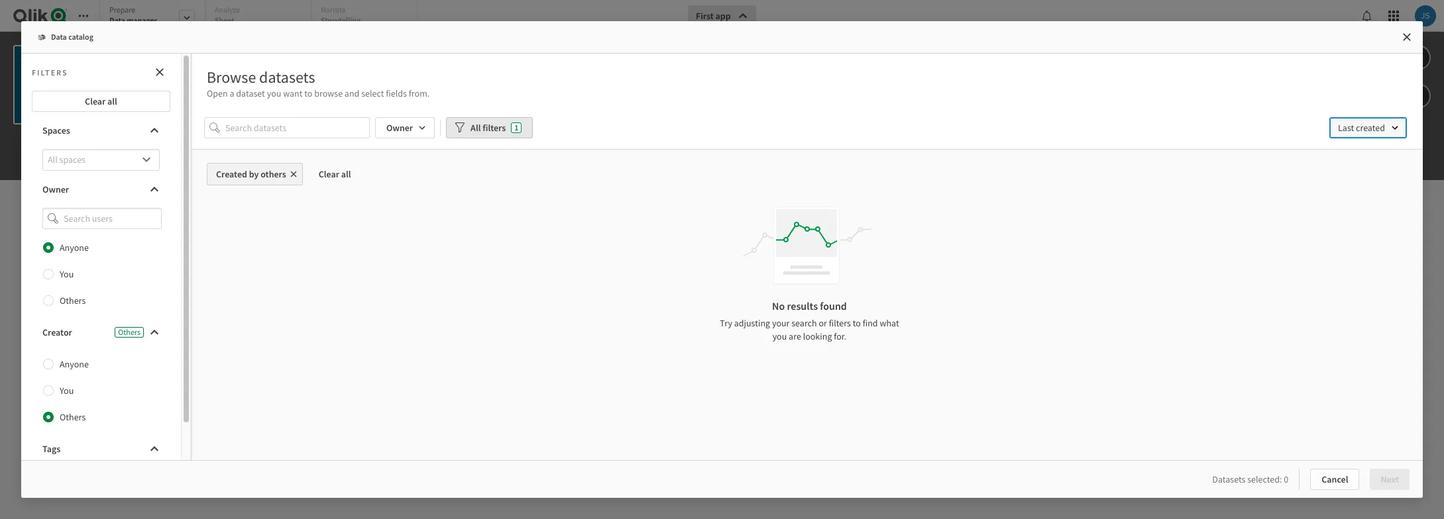 Task type: locate. For each thing, give the bounding box(es) containing it.
toolbar
[[0, 0, 1444, 180]]

spaces
[[42, 125, 70, 137]]

1 horizontal spatial data
[[155, 60, 170, 69]]

you for "owner" option group
[[60, 269, 74, 281]]

application
[[0, 0, 1444, 520]]

owner down all spaces text field
[[42, 183, 69, 195]]

clear all button up spaces dropdown button
[[32, 91, 170, 112]]

owner
[[386, 122, 413, 134], [42, 183, 69, 195]]

all
[[471, 122, 481, 134]]

1 horizontal spatial filters
[[829, 318, 851, 330]]

filters right all
[[483, 122, 506, 134]]

created
[[216, 169, 247, 181]]

1 horizontal spatial owner
[[386, 122, 413, 134]]

Search datasets text field
[[225, 118, 370, 139]]

datasets
[[259, 67, 315, 87]]

tags button
[[32, 439, 170, 460]]

anyone inside "owner" option group
[[60, 242, 89, 254]]

others up 'creator'
[[60, 295, 86, 307]]

data left 'last'
[[155, 60, 170, 69]]

app.
[[812, 219, 841, 240]]

2 vertical spatial others
[[60, 412, 86, 424]]

cancel button
[[1311, 469, 1360, 491]]

0 horizontal spatial to
[[304, 87, 312, 99]]

clear right others
[[319, 169, 339, 181]]

your inside "no results found try adjusting your search or filters to find what you are looking for."
[[772, 318, 790, 330]]

1 horizontal spatial you
[[773, 331, 787, 343]]

0 horizontal spatial data
[[109, 15, 125, 25]]

0 vertical spatial to
[[304, 87, 312, 99]]

clear all
[[85, 95, 117, 107], [319, 169, 351, 181]]

None field
[[32, 208, 172, 230]]

1 vertical spatial app
[[175, 45, 190, 57]]

your down no
[[772, 318, 790, 330]]

0 vertical spatial clear
[[85, 95, 106, 107]]

clear
[[85, 95, 106, 107], [319, 169, 339, 181]]

search
[[792, 318, 817, 330]]

you inside "owner" option group
[[60, 269, 74, 281]]

0 vertical spatial app
[[716, 10, 731, 22]]

anyone inside creator option group
[[60, 359, 89, 371]]

1 you from the top
[[60, 269, 74, 281]]

data
[[729, 219, 758, 240]]

1 horizontal spatial clear
[[319, 169, 339, 181]]

0 vertical spatial clear all button
[[32, 91, 170, 112]]

prepare data manager
[[109, 5, 157, 25]]

fields
[[386, 87, 407, 99]]

browse
[[207, 67, 256, 87]]

0 vertical spatial filters
[[483, 122, 506, 134]]

1 horizontal spatial clear all
[[319, 169, 351, 181]]

1 vertical spatial all
[[341, 169, 351, 181]]

0 vertical spatial owner button
[[375, 118, 435, 139]]

to inside browse datasets open a dataset you want to browse and select fields from.
[[304, 87, 312, 99]]

0 horizontal spatial you
[[267, 87, 281, 99]]

1 horizontal spatial all
[[341, 169, 351, 181]]

what
[[880, 318, 899, 330]]

a
[[230, 87, 234, 99]]

owner button
[[375, 118, 435, 139], [32, 179, 170, 200]]

adding
[[679, 219, 725, 240]]

0 vertical spatial you
[[60, 269, 74, 281]]

0 vertical spatial others
[[60, 295, 86, 307]]

clear all button
[[32, 91, 170, 112], [308, 163, 362, 186]]

your left the app. in the top of the page
[[778, 219, 809, 240]]

1 horizontal spatial to
[[761, 219, 775, 240]]

0 vertical spatial anyone
[[60, 242, 89, 254]]

to left 'find'
[[853, 318, 861, 330]]

2 anyone from the top
[[60, 359, 89, 371]]

others for creator option group
[[60, 412, 86, 424]]

manager
[[127, 15, 157, 25]]

clear all button down search datasets "text box"
[[308, 163, 362, 186]]

0 vertical spatial clear all
[[85, 95, 117, 107]]

2 horizontal spatial to
[[853, 318, 861, 330]]

clear all down search datasets "text box"
[[319, 169, 351, 181]]

you left are
[[773, 331, 787, 343]]

all filters
[[471, 122, 506, 134]]

app inside button
[[716, 10, 731, 22]]

spaces button
[[32, 120, 170, 141]]

to
[[304, 87, 312, 99], [761, 219, 775, 240], [853, 318, 861, 330]]

first
[[696, 10, 714, 22], [155, 45, 173, 57], [155, 74, 172, 86]]

1 vertical spatial you
[[773, 331, 787, 343]]

to inside "no results found try adjusting your search or filters to find what you are looking for."
[[853, 318, 861, 330]]

owner inside filters region
[[386, 122, 413, 134]]

found
[[820, 300, 847, 313]]

1 horizontal spatial clear all button
[[308, 163, 362, 186]]

owner down fields
[[386, 122, 413, 134]]

all
[[107, 95, 117, 107], [341, 169, 351, 181]]

0 horizontal spatial clear all button
[[32, 91, 170, 112]]

app options image
[[1412, 88, 1424, 104]]

you
[[60, 269, 74, 281], [60, 385, 74, 397]]

others inside "owner" option group
[[60, 295, 86, 307]]

others inside creator option group
[[60, 412, 86, 424]]

find
[[863, 318, 878, 330]]

1 vertical spatial clear all
[[319, 169, 351, 181]]

filters
[[483, 122, 506, 134], [829, 318, 851, 330]]

all for the bottommost clear all button
[[341, 169, 351, 181]]

to right the data
[[761, 219, 775, 240]]

dataset
[[236, 87, 265, 99]]

first app button
[[688, 5, 756, 27]]

2 you from the top
[[60, 385, 74, 397]]

1 vertical spatial to
[[761, 219, 775, 240]]

0 horizontal spatial clear all
[[85, 95, 117, 107]]

you down 'creator'
[[60, 385, 74, 397]]

results
[[787, 300, 818, 313]]

0 vertical spatial first
[[696, 10, 714, 22]]

you
[[267, 87, 281, 99], [773, 331, 787, 343]]

others for "owner" option group
[[60, 295, 86, 307]]

you inside "no results found try adjusting your search or filters to find what you are looking for."
[[773, 331, 787, 343]]

0 horizontal spatial filters
[[483, 122, 506, 134]]

1 vertical spatial you
[[60, 385, 74, 397]]

clear for topmost clear all button
[[85, 95, 106, 107]]

1 vertical spatial clear all button
[[308, 163, 362, 186]]

others down "owner" option group
[[118, 328, 141, 338]]

last
[[1338, 122, 1354, 134]]

1 vertical spatial your
[[772, 318, 790, 330]]

or
[[819, 318, 827, 330]]

clear for the bottommost clear all button
[[319, 169, 339, 181]]

others
[[60, 295, 86, 307], [118, 328, 141, 338], [60, 412, 86, 424]]

owner for the bottom owner dropdown button
[[42, 183, 69, 195]]

data inside prepare data manager
[[109, 15, 125, 25]]

application containing browse datasets
[[0, 0, 1444, 520]]

0 horizontal spatial clear
[[85, 95, 106, 107]]

get started adding data to your app.
[[603, 219, 841, 240]]

owner button up search users text box
[[32, 179, 170, 200]]

clear all up spaces dropdown button
[[85, 95, 117, 107]]

app for first app data last loaded: first app
[[175, 45, 190, 57]]

0 vertical spatial you
[[267, 87, 281, 99]]

anyone down 'creator'
[[60, 359, 89, 371]]

none field inside browse datasets dialog
[[32, 208, 172, 230]]

you inside creator option group
[[60, 385, 74, 397]]

clear all for the bottommost clear all button
[[319, 169, 351, 181]]

1 vertical spatial owner
[[42, 183, 69, 195]]

by
[[249, 169, 259, 181]]

1 vertical spatial filters
[[829, 318, 851, 330]]

first inside button
[[696, 10, 714, 22]]

data down prepare
[[109, 15, 125, 25]]

1 vertical spatial anyone
[[60, 359, 89, 371]]

your for to
[[778, 219, 809, 240]]

others up tags
[[60, 412, 86, 424]]

prepare
[[109, 5, 135, 15]]

anyone
[[60, 242, 89, 254], [60, 359, 89, 371]]

clear up spaces dropdown button
[[85, 95, 106, 107]]

data
[[109, 15, 125, 25], [155, 60, 170, 69]]

you up 'creator'
[[60, 269, 74, 281]]

created
[[1356, 122, 1385, 134]]

1 vertical spatial data
[[155, 60, 170, 69]]

0 vertical spatial owner
[[386, 122, 413, 134]]

to right want
[[304, 87, 312, 99]]

2 vertical spatial to
[[853, 318, 861, 330]]

owner button down fields
[[375, 118, 435, 139]]

you inside browse datasets open a dataset you want to browse and select fields from.
[[267, 87, 281, 99]]

0 horizontal spatial owner
[[42, 183, 69, 195]]

filters up for.
[[829, 318, 851, 330]]

1 vertical spatial first
[[155, 45, 173, 57]]

last created button
[[1330, 118, 1407, 139]]

0 horizontal spatial all
[[107, 95, 117, 107]]

1 vertical spatial clear
[[319, 169, 339, 181]]

you left want
[[267, 87, 281, 99]]

0 vertical spatial your
[[778, 219, 809, 240]]

0 vertical spatial data
[[109, 15, 125, 25]]

0 vertical spatial all
[[107, 95, 117, 107]]

anyone down search users text box
[[60, 242, 89, 254]]

filters region
[[204, 115, 1410, 141]]

your
[[778, 219, 809, 240], [772, 318, 790, 330]]

0 horizontal spatial owner button
[[32, 179, 170, 200]]

first app data last loaded: first app
[[155, 45, 206, 86]]

app
[[716, 10, 731, 22], [175, 45, 190, 57], [174, 74, 189, 86]]

last
[[171, 60, 182, 69]]

1 anyone from the top
[[60, 242, 89, 254]]



Task type: describe. For each thing, give the bounding box(es) containing it.
2 vertical spatial first
[[155, 74, 172, 86]]

are
[[789, 331, 801, 343]]

creator
[[42, 327, 72, 339]]

and
[[345, 87, 359, 99]]

1 vertical spatial owner button
[[32, 179, 170, 200]]

cancel
[[1322, 474, 1349, 486]]

2 vertical spatial app
[[174, 74, 189, 86]]

created by others button
[[207, 163, 303, 186]]

tags
[[42, 444, 60, 456]]

owner for owner dropdown button to the right
[[386, 122, 413, 134]]

browse datasets dialog
[[21, 21, 1423, 500]]

owner option group
[[32, 235, 170, 314]]

browse
[[314, 87, 343, 99]]

anyone for "owner" option group
[[60, 242, 89, 254]]

from.
[[409, 87, 430, 99]]

no results found try adjusting your search or filters to find what you are looking for.
[[720, 300, 899, 343]]

your for adjusting
[[772, 318, 790, 330]]

filters inside region
[[483, 122, 506, 134]]

All spaces text field
[[48, 149, 139, 171]]

get
[[603, 219, 626, 240]]

app for first app
[[716, 10, 731, 22]]

loaded:
[[183, 60, 206, 69]]

for.
[[834, 331, 847, 343]]

last created
[[1338, 122, 1385, 134]]

1
[[515, 123, 519, 133]]

all for topmost clear all button
[[107, 95, 117, 107]]

looking
[[803, 331, 832, 343]]

first app
[[696, 10, 731, 22]]

first for first app data last loaded: first app
[[155, 45, 173, 57]]

others
[[261, 169, 286, 181]]

1 horizontal spatial owner button
[[375, 118, 435, 139]]

try
[[720, 318, 732, 330]]

Search users text field
[[61, 208, 146, 230]]

adjusting
[[734, 318, 770, 330]]

clear all for topmost clear all button
[[85, 95, 117, 107]]

open
[[207, 87, 228, 99]]

filters
[[32, 67, 68, 77]]

1 vertical spatial others
[[118, 328, 141, 338]]

created by others
[[216, 169, 286, 181]]

browse datasets open a dataset you want to browse and select fields from.
[[207, 67, 430, 99]]

anyone for creator option group
[[60, 359, 89, 371]]

edit image
[[1412, 50, 1424, 66]]

filters inside "no results found try adjusting your search or filters to find what you are looking for."
[[829, 318, 851, 330]]

select
[[361, 87, 384, 99]]

first for first app
[[696, 10, 714, 22]]

you for creator option group
[[60, 385, 74, 397]]

no
[[772, 300, 785, 313]]

started
[[629, 219, 676, 240]]

want
[[283, 87, 303, 99]]

toolbar containing first app
[[0, 0, 1444, 180]]

creator option group
[[32, 351, 170, 431]]

data inside first app data last loaded: first app
[[155, 60, 170, 69]]



Task type: vqa. For each thing, say whether or not it's contained in the screenshot.
"Alphabetical" field
no



